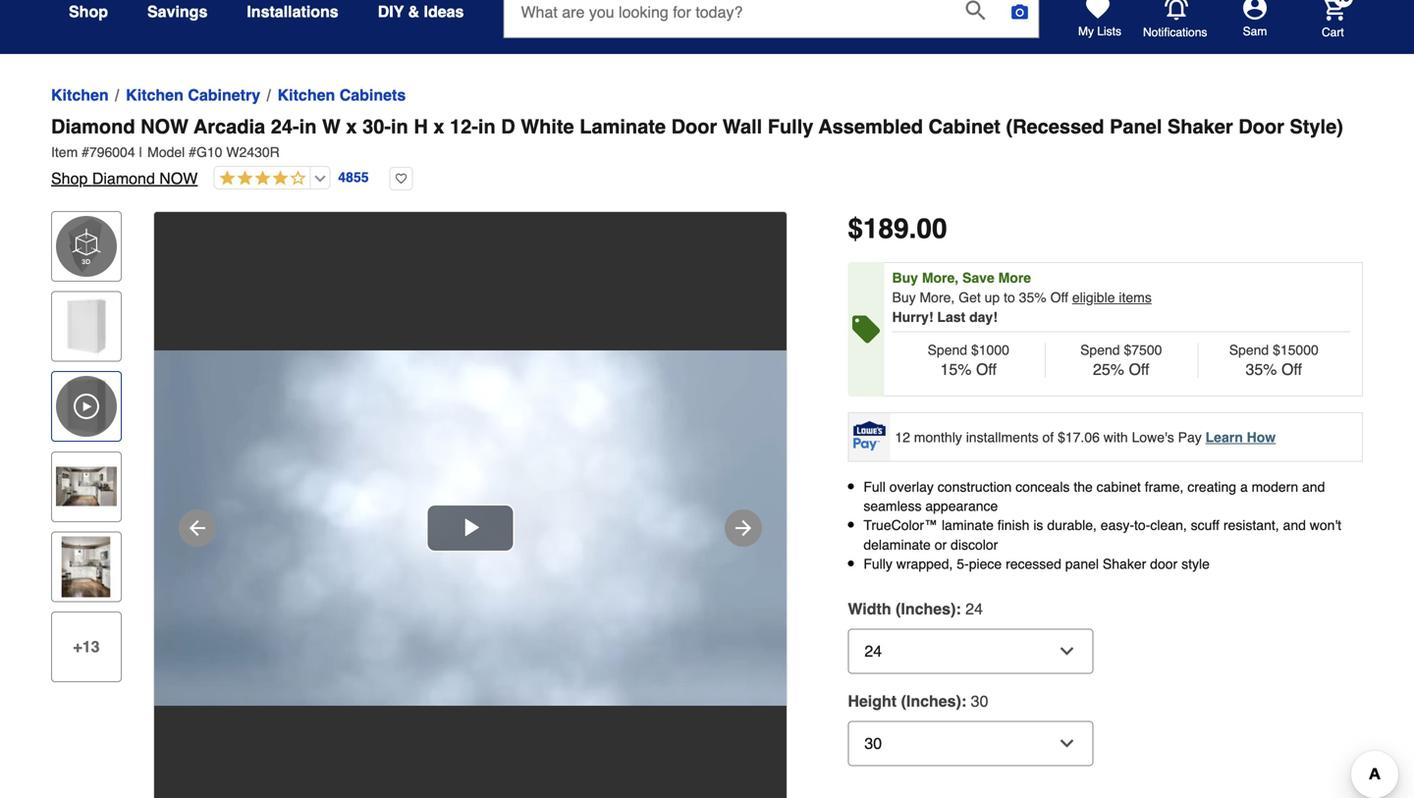Task type: locate. For each thing, give the bounding box(es) containing it.
x
[[346, 115, 357, 138], [434, 115, 445, 138]]

installations
[[247, 2, 339, 21]]

1 horizontal spatial in
[[391, 115, 408, 138]]

off inside spend $7500 25% off
[[1129, 361, 1150, 379]]

kitchen inside 'kitchen cabinetry' link
[[126, 86, 184, 104]]

white
[[521, 115, 574, 138]]

door
[[672, 115, 717, 138], [1239, 115, 1285, 138]]

sam
[[1243, 25, 1268, 38]]

more, up last
[[920, 290, 955, 306]]

off
[[1051, 290, 1069, 306], [977, 361, 997, 379], [1129, 361, 1150, 379], [1282, 361, 1303, 379]]

assembled
[[819, 115, 923, 138]]

0 vertical spatial (inches)
[[896, 600, 956, 618]]

0 vertical spatial diamond
[[51, 115, 135, 138]]

shop up the kitchen link
[[69, 2, 108, 21]]

spend inside the spend $15000 35% off
[[1230, 342, 1270, 358]]

0 horizontal spatial spend
[[928, 342, 968, 358]]

off inside buy more, get up to 35% off eligible items hurry! last day!
[[1051, 290, 1069, 306]]

off inside spend $1000 15% off
[[977, 361, 997, 379]]

lowe's home improvement lists image
[[1087, 0, 1110, 20]]

pay
[[1179, 430, 1202, 445]]

shaker right panel
[[1168, 115, 1234, 138]]

buy for buy more, save more
[[893, 270, 919, 286]]

2 # from the left
[[189, 144, 196, 160]]

off down $15000
[[1282, 361, 1303, 379]]

off for 25% off
[[1129, 361, 1150, 379]]

kitchen up model
[[126, 86, 184, 104]]

0 horizontal spatial shaker
[[1103, 556, 1147, 572]]

cabinets
[[340, 86, 406, 104]]

(inches) down wrapped,
[[896, 600, 956, 618]]

0 horizontal spatial 35%
[[1019, 290, 1047, 306]]

1 horizontal spatial shaker
[[1168, 115, 1234, 138]]

25%
[[1093, 361, 1125, 379]]

2 horizontal spatial kitchen
[[278, 86, 335, 104]]

2 horizontal spatial spend
[[1230, 342, 1270, 358]]

3 spend from the left
[[1230, 342, 1270, 358]]

installments
[[966, 430, 1039, 445]]

diamond up '796004'
[[51, 115, 135, 138]]

diamond down '796004'
[[92, 169, 155, 188]]

spend inside spend $7500 25% off
[[1081, 342, 1121, 358]]

0 vertical spatial buy
[[893, 270, 919, 286]]

1 horizontal spatial kitchen
[[126, 86, 184, 104]]

2 door from the left
[[1239, 115, 1285, 138]]

x right h
[[434, 115, 445, 138]]

spend
[[928, 342, 968, 358], [1081, 342, 1121, 358], [1230, 342, 1270, 358]]

lowe's home improvement notification center image
[[1165, 0, 1189, 20]]

1 vertical spatial shop
[[51, 169, 88, 188]]

1 vertical spatial more,
[[920, 290, 955, 306]]

1 vertical spatial fully
[[864, 556, 893, 572]]

12-
[[450, 115, 478, 138]]

4855
[[338, 170, 369, 185]]

2 spend from the left
[[1081, 342, 1121, 358]]

diy & ideas
[[378, 2, 464, 21]]

off down $7500
[[1129, 361, 1150, 379]]

diamond now  #g10 w2430r - thumbnail2 image
[[56, 457, 117, 518]]

0 vertical spatial shop
[[69, 2, 108, 21]]

in left d
[[478, 115, 496, 138]]

style
[[1182, 556, 1210, 572]]

full overlay construction conceals the cabinet frame, creating a modern and seamless appearance truecolor™ laminate finish is durable, easy-to-clean, scuff resistant, and won't delaminate or discolor fully wrapped, 5-piece recessed panel shaker door style
[[864, 479, 1342, 572]]

more, inside buy more, get up to 35% off eligible items hurry! last day!
[[920, 290, 955, 306]]

shop
[[69, 2, 108, 21], [51, 169, 88, 188]]

spend up 15%
[[928, 342, 968, 358]]

3 kitchen from the left
[[278, 86, 335, 104]]

x right w
[[346, 115, 357, 138]]

spend for 25% off
[[1081, 342, 1121, 358]]

2 buy from the top
[[893, 290, 916, 306]]

and
[[1303, 479, 1326, 495], [1284, 518, 1307, 534]]

savings button
[[147, 0, 208, 29]]

diamond now  #g10 w2430r - thumbnail image
[[56, 296, 117, 357]]

ideas
[[424, 2, 464, 21]]

g10
[[196, 144, 222, 160]]

laminate
[[942, 518, 994, 534]]

panel
[[1066, 556, 1099, 572]]

1 in from the left
[[299, 115, 317, 138]]

0 horizontal spatial kitchen
[[51, 86, 109, 104]]

learn how link
[[1206, 430, 1276, 445]]

door left style)
[[1239, 115, 1285, 138]]

(inches) left 30
[[901, 693, 962, 711]]

(inches)
[[896, 600, 956, 618], [901, 693, 962, 711]]

1 buy from the top
[[893, 270, 919, 286]]

width (inches) : 24
[[848, 600, 983, 618]]

1 horizontal spatial 35%
[[1246, 361, 1278, 379]]

how
[[1247, 430, 1276, 445]]

eligible
[[1073, 290, 1116, 306]]

spend inside spend $1000 15% off
[[928, 342, 968, 358]]

0 vertical spatial shaker
[[1168, 115, 1234, 138]]

0 horizontal spatial x
[[346, 115, 357, 138]]

spend up 25%
[[1081, 342, 1121, 358]]

diamond inside 'diamond now arcadia 24-in w x 30-in h x 12-in d white laminate door wall fully assembled cabinet (recessed panel shaker door style) item # 796004 | model # g10 w2430r'
[[51, 115, 135, 138]]

35%
[[1019, 290, 1047, 306], [1246, 361, 1278, 379]]

1 horizontal spatial #
[[189, 144, 196, 160]]

style)
[[1290, 115, 1344, 138]]

scuff
[[1191, 518, 1220, 534]]

(recessed
[[1006, 115, 1105, 138]]

1 horizontal spatial fully
[[864, 556, 893, 572]]

5-
[[957, 556, 969, 572]]

door up item number 7 9 6 0 0 4 and model number g 1 0   w 2 4 3 0 r element
[[672, 115, 717, 138]]

1 # from the left
[[82, 144, 89, 160]]

0 vertical spatial now
[[141, 115, 189, 138]]

off left eligible
[[1051, 290, 1069, 306]]

2 horizontal spatial in
[[478, 115, 496, 138]]

and left won't
[[1284, 518, 1307, 534]]

in left h
[[391, 115, 408, 138]]

off down $1000
[[977, 361, 997, 379]]

1 vertical spatial buy
[[893, 290, 916, 306]]

0 horizontal spatial door
[[672, 115, 717, 138]]

0 vertical spatial :
[[956, 600, 962, 618]]

to-
[[1135, 518, 1151, 534]]

off inside the spend $15000 35% off
[[1282, 361, 1303, 379]]

full
[[864, 479, 886, 495]]

shaker
[[1168, 115, 1234, 138], [1103, 556, 1147, 572]]

easy-
[[1101, 518, 1135, 534]]

fully
[[768, 115, 814, 138], [864, 556, 893, 572]]

height
[[848, 693, 897, 711]]

overlay
[[890, 479, 934, 495]]

2 kitchen from the left
[[126, 86, 184, 104]]

in left w
[[299, 115, 317, 138]]

arrow right image
[[732, 517, 756, 540]]

kitchen up 24-
[[278, 86, 335, 104]]

30
[[971, 693, 989, 711]]

buy more, save more
[[893, 270, 1032, 286]]

796004
[[89, 144, 135, 160]]

0 horizontal spatial fully
[[768, 115, 814, 138]]

spend left $15000
[[1230, 342, 1270, 358]]

cabinet
[[1097, 479, 1141, 495]]

kitchen cabinetry link
[[126, 84, 260, 107]]

my lists link
[[1079, 0, 1122, 39]]

# right model
[[189, 144, 196, 160]]

construction
[[938, 479, 1012, 495]]

0 vertical spatial more,
[[922, 270, 959, 286]]

1 vertical spatial (inches)
[[901, 693, 962, 711]]

fully right wall
[[768, 115, 814, 138]]

0 horizontal spatial in
[[299, 115, 317, 138]]

cabinetry
[[188, 86, 260, 104]]

0 vertical spatial fully
[[768, 115, 814, 138]]

now up model
[[141, 115, 189, 138]]

24
[[966, 600, 983, 618]]

1 horizontal spatial x
[[434, 115, 445, 138]]

1 vertical spatial shaker
[[1103, 556, 1147, 572]]

: left 24
[[956, 600, 962, 618]]

0 vertical spatial 35%
[[1019, 290, 1047, 306]]

shop for shop diamond now
[[51, 169, 88, 188]]

|
[[139, 144, 143, 160]]

&
[[408, 2, 420, 21]]

3 in from the left
[[478, 115, 496, 138]]

d
[[501, 115, 515, 138]]

last
[[938, 309, 966, 325]]

and right modern
[[1303, 479, 1326, 495]]

1 kitchen from the left
[[51, 86, 109, 104]]

cabinet
[[929, 115, 1001, 138]]

1 spend from the left
[[928, 342, 968, 358]]

35% down $15000
[[1246, 361, 1278, 379]]

None search field
[[503, 0, 1040, 54]]

more
[[999, 270, 1032, 286]]

:
[[956, 600, 962, 618], [962, 693, 967, 711]]

is
[[1034, 518, 1044, 534]]

0 horizontal spatial #
[[82, 144, 89, 160]]

+13
[[73, 638, 100, 656]]

1 horizontal spatial door
[[1239, 115, 1285, 138]]

# right item
[[82, 144, 89, 160]]

1 vertical spatial 35%
[[1246, 361, 1278, 379]]

tag filled image
[[853, 316, 880, 343]]

day!
[[970, 309, 998, 325]]

shaker down easy-
[[1103, 556, 1147, 572]]

eligible items button
[[1073, 290, 1152, 306]]

fully down delaminate
[[864, 556, 893, 572]]

24-
[[271, 115, 299, 138]]

1 vertical spatial :
[[962, 693, 967, 711]]

wall
[[723, 115, 763, 138]]

kitchen up item
[[51, 86, 109, 104]]

(inches) for width (inches)
[[896, 600, 956, 618]]

: left 30
[[962, 693, 967, 711]]

more, left save
[[922, 270, 959, 286]]

kitchen cabinetry
[[126, 86, 260, 104]]

sam button
[[1208, 0, 1303, 39]]

cart button
[[1295, 0, 1354, 40]]

fully inside full overlay construction conceals the cabinet frame, creating a modern and seamless appearance truecolor™ laminate finish is durable, easy-to-clean, scuff resistant, and won't delaminate or discolor fully wrapped, 5-piece recessed panel shaker door style
[[864, 556, 893, 572]]

35% right to
[[1019, 290, 1047, 306]]

kitchen inside kitchen cabinets link
[[278, 86, 335, 104]]

1 door from the left
[[672, 115, 717, 138]]

model
[[148, 144, 185, 160]]

kitchen cabinets link
[[278, 84, 406, 107]]

35% inside the spend $15000 35% off
[[1246, 361, 1278, 379]]

of
[[1043, 430, 1054, 445]]

1 vertical spatial now
[[159, 169, 198, 188]]

buy inside buy more, get up to 35% off eligible items hurry! last day!
[[893, 290, 916, 306]]

#
[[82, 144, 89, 160], [189, 144, 196, 160]]

more,
[[922, 270, 959, 286], [920, 290, 955, 306]]

1 horizontal spatial spend
[[1081, 342, 1121, 358]]

shop down item
[[51, 169, 88, 188]]

now down model
[[159, 169, 198, 188]]



Task type: describe. For each thing, give the bounding box(es) containing it.
heart outline image
[[390, 167, 413, 191]]

$ 189 . 00
[[848, 213, 948, 245]]

spend $1000 15% off
[[928, 342, 1010, 379]]

item number 7 9 6 0 0 4 and model number g 1 0   w 2 4 3 0 r element
[[51, 142, 1364, 162]]

more, for save
[[922, 270, 959, 286]]

discolor
[[951, 537, 998, 553]]

189
[[864, 213, 909, 245]]

shaker inside full overlay construction conceals the cabinet frame, creating a modern and seamless appearance truecolor™ laminate finish is durable, easy-to-clean, scuff resistant, and won't delaminate or discolor fully wrapped, 5-piece recessed panel shaker door style
[[1103, 556, 1147, 572]]

spend for 35% off
[[1230, 342, 1270, 358]]

35% inside buy more, get up to 35% off eligible items hurry! last day!
[[1019, 290, 1047, 306]]

conceals
[[1016, 479, 1070, 495]]

(inches) for height (inches)
[[901, 693, 962, 711]]

lowes pay logo image
[[850, 421, 889, 451]]

shaker inside 'diamond now arcadia 24-in w x 30-in h x 12-in d white laminate door wall fully assembled cabinet (recessed panel shaker door style) item # 796004 | model # g10 w2430r'
[[1168, 115, 1234, 138]]

0 vertical spatial and
[[1303, 479, 1326, 495]]

or
[[935, 537, 947, 553]]

w2430r
[[226, 144, 280, 160]]

kitchen for kitchen cabinets
[[278, 86, 335, 104]]

2 x from the left
[[434, 115, 445, 138]]

piece
[[969, 556, 1002, 572]]

diamond now  #g10 w2430r - thumbnail3 image
[[56, 537, 117, 598]]

item
[[51, 144, 78, 160]]

my
[[1079, 25, 1094, 38]]

my lists
[[1079, 25, 1122, 38]]

save
[[963, 270, 995, 286]]

off for 35% off
[[1282, 361, 1303, 379]]

shop diamond now
[[51, 169, 198, 188]]

30-
[[363, 115, 391, 138]]

+13 button
[[51, 612, 122, 683]]

door
[[1151, 556, 1178, 572]]

appearance
[[926, 499, 998, 514]]

arcadia
[[194, 115, 265, 138]]

$1000
[[972, 342, 1010, 358]]

1 x from the left
[[346, 115, 357, 138]]

delaminate
[[864, 537, 931, 553]]

more, for get
[[920, 290, 955, 306]]

creating
[[1188, 479, 1237, 495]]

with
[[1104, 430, 1129, 445]]

cart
[[1322, 25, 1345, 39]]

15%
[[941, 361, 972, 379]]

video player region
[[154, 212, 787, 799]]

$15000
[[1273, 342, 1319, 358]]

spend for 15% off
[[928, 342, 968, 358]]

camera image
[[1010, 2, 1030, 22]]

height (inches) : 30
[[848, 693, 989, 711]]

monthly
[[914, 430, 963, 445]]

items
[[1119, 290, 1152, 306]]

w
[[322, 115, 341, 138]]

Search Query text field
[[504, 0, 951, 37]]

width
[[848, 600, 892, 618]]

diy
[[378, 2, 404, 21]]

: for height (inches)
[[962, 693, 967, 711]]

spend $7500 25% off
[[1081, 342, 1163, 379]]

12 monthly installments of $17.06 with lowe's pay learn how
[[895, 430, 1276, 445]]

lowe's
[[1132, 430, 1175, 445]]

to
[[1004, 290, 1016, 306]]

won't
[[1310, 518, 1342, 534]]

buy for buy more, get up to 35% off eligible items hurry! last day!
[[893, 290, 916, 306]]

kitchen for kitchen
[[51, 86, 109, 104]]

laminate
[[580, 115, 666, 138]]

modern
[[1252, 479, 1299, 495]]

notifications
[[1144, 25, 1208, 39]]

4 stars image
[[215, 170, 306, 188]]

lists
[[1098, 25, 1122, 38]]

now inside 'diamond now arcadia 24-in w x 30-in h x 12-in d white laminate door wall fully assembled cabinet (recessed panel shaker door style) item # 796004 | model # g10 w2430r'
[[141, 115, 189, 138]]

frame,
[[1145, 479, 1184, 495]]

1 vertical spatial diamond
[[92, 169, 155, 188]]

kitchen cabinets
[[278, 86, 406, 104]]

fully inside 'diamond now arcadia 24-in w x 30-in h x 12-in d white laminate door wall fully assembled cabinet (recessed panel shaker door style) item # 796004 | model # g10 w2430r'
[[768, 115, 814, 138]]

installations button
[[247, 0, 339, 29]]

diamond now arcadia 24-in w x 30-in h x 12-in d white laminate door wall fully assembled cabinet (recessed panel shaker door style) item # 796004 | model # g10 w2430r
[[51, 115, 1344, 160]]

kitchen link
[[51, 84, 109, 107]]

kitchen for kitchen cabinetry
[[126, 86, 184, 104]]

wrapped,
[[897, 556, 953, 572]]

lowe's home improvement cart image
[[1322, 0, 1346, 20]]

the
[[1074, 479, 1093, 495]]

00
[[917, 213, 948, 245]]

search image
[[966, 0, 986, 20]]

$7500
[[1124, 342, 1163, 358]]

off for 15% off
[[977, 361, 997, 379]]

hurry!
[[893, 309, 934, 325]]

$
[[848, 213, 864, 245]]

$17.06
[[1058, 430, 1100, 445]]

recessed
[[1006, 556, 1062, 572]]

shop button
[[69, 0, 108, 29]]

shop for shop
[[69, 2, 108, 21]]

truecolor™
[[864, 518, 938, 534]]

12
[[895, 430, 911, 445]]

a
[[1241, 479, 1248, 495]]

arrow left image
[[186, 517, 209, 540]]

finish
[[998, 518, 1030, 534]]

2 in from the left
[[391, 115, 408, 138]]

1 vertical spatial and
[[1284, 518, 1307, 534]]

resistant,
[[1224, 518, 1280, 534]]

: for width (inches)
[[956, 600, 962, 618]]

spend $15000 35% off
[[1230, 342, 1319, 379]]

up
[[985, 290, 1000, 306]]

get
[[959, 290, 981, 306]]



Task type: vqa. For each thing, say whether or not it's contained in the screenshot.
"$" associated with $ 699 .00
no



